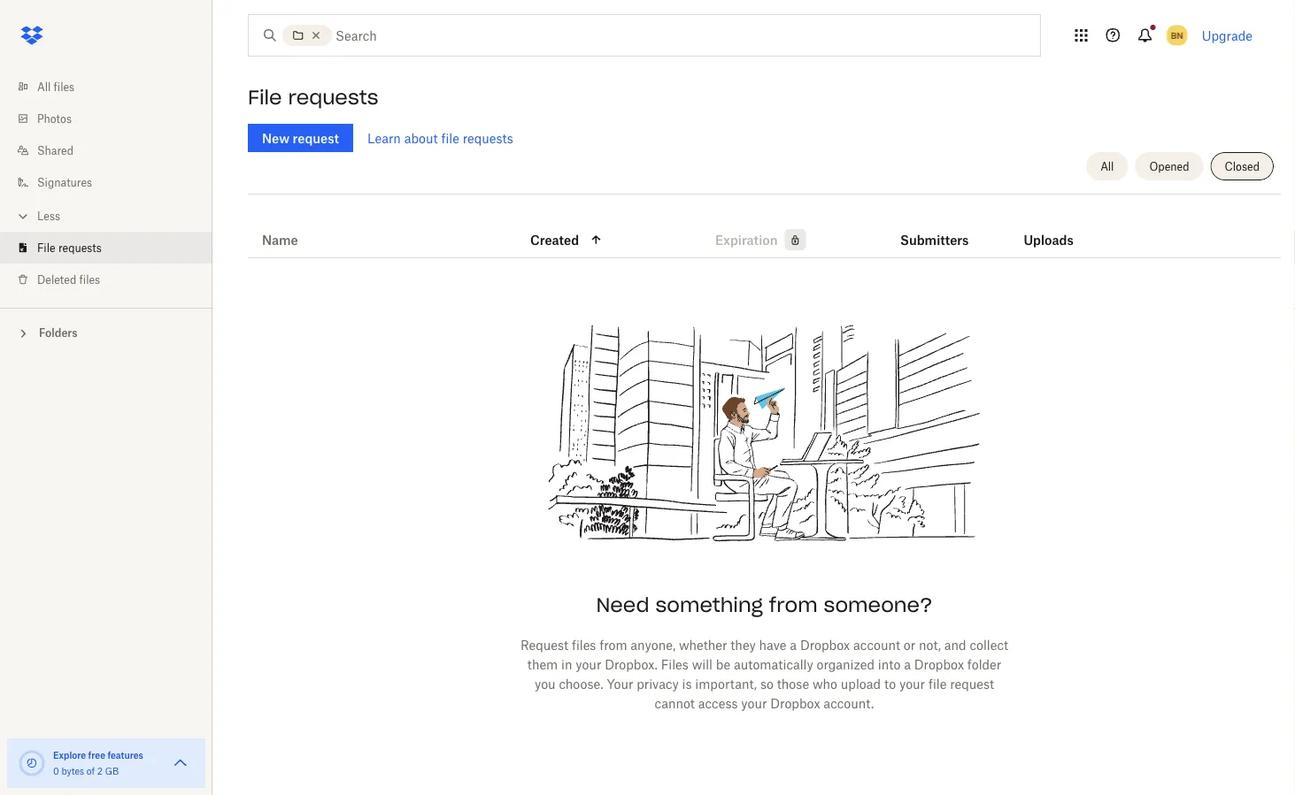 Task type: locate. For each thing, give the bounding box(es) containing it.
column header
[[900, 208, 971, 251], [1024, 208, 1095, 251]]

cannot
[[655, 696, 695, 711]]

dropbox down not,
[[914, 657, 964, 672]]

dropbox down those
[[770, 696, 820, 711]]

pro trial element
[[778, 229, 806, 251]]

requests up deleted files
[[58, 241, 102, 255]]

1 vertical spatial from
[[600, 638, 627, 653]]

file
[[248, 85, 282, 110], [37, 241, 55, 255]]

2 horizontal spatial files
[[572, 638, 596, 653]]

file
[[441, 131, 459, 146], [929, 677, 947, 692]]

your
[[576, 657, 601, 672], [899, 677, 925, 692], [741, 696, 767, 711]]

files right deleted
[[79, 273, 100, 286]]

0 vertical spatial all
[[37, 80, 51, 93]]

0 horizontal spatial requests
[[58, 241, 102, 255]]

deleted files
[[37, 273, 100, 286]]

dropbox
[[800, 638, 850, 653], [914, 657, 964, 672], [770, 696, 820, 711]]

requests up new request button
[[288, 85, 379, 110]]

requests right "about"
[[463, 131, 513, 146]]

2
[[97, 766, 103, 777]]

1 horizontal spatial from
[[769, 593, 818, 618]]

1 vertical spatial file requests
[[37, 241, 102, 255]]

shared
[[37, 144, 73, 157]]

0 vertical spatial from
[[769, 593, 818, 618]]

file requests inside list item
[[37, 241, 102, 255]]

less
[[37, 209, 60, 223]]

2 vertical spatial files
[[572, 638, 596, 653]]

have
[[759, 638, 787, 653]]

closed button
[[1211, 152, 1274, 181]]

photos
[[37, 112, 72, 125]]

0 vertical spatial dropbox
[[800, 638, 850, 653]]

a
[[790, 638, 797, 653], [904, 657, 911, 672]]

from up 'dropbox.'
[[600, 638, 627, 653]]

privacy
[[637, 677, 679, 692]]

dropbox.
[[605, 657, 658, 672]]

dropbox up organized
[[800, 638, 850, 653]]

new
[[262, 131, 290, 146]]

1 vertical spatial requests
[[463, 131, 513, 146]]

all inside list
[[37, 80, 51, 93]]

new request button
[[248, 124, 353, 152]]

files inside request files from anyone, whether they have a dropbox account or not, and collect them in your dropbox. files will be automatically organized into a dropbox folder you choose. your privacy is important, so those who upload to your file request cannot access your dropbox account.
[[572, 638, 596, 653]]

list
[[0, 60, 212, 308]]

all files link
[[14, 71, 212, 103]]

file up new
[[248, 85, 282, 110]]

1 horizontal spatial request
[[950, 677, 994, 692]]

so
[[760, 677, 774, 692]]

account
[[853, 638, 900, 653]]

all inside button
[[1101, 160, 1114, 173]]

0 horizontal spatial column header
[[900, 208, 971, 251]]

files for request
[[572, 638, 596, 653]]

row
[[248, 201, 1281, 259]]

requests
[[288, 85, 379, 110], [463, 131, 513, 146], [58, 241, 102, 255]]

files
[[661, 657, 689, 672]]

features
[[108, 750, 143, 761]]

access
[[698, 696, 738, 711]]

1 horizontal spatial your
[[741, 696, 767, 711]]

explore free features 0 bytes of 2 gb
[[53, 750, 143, 777]]

file requests
[[248, 85, 379, 110], [37, 241, 102, 255]]

created
[[530, 232, 579, 247]]

1 vertical spatial files
[[79, 273, 100, 286]]

request inside button
[[293, 131, 339, 146]]

dropbox image
[[14, 18, 50, 53]]

2 column header from the left
[[1024, 208, 1095, 251]]

2 vertical spatial your
[[741, 696, 767, 711]]

file requests up 'new request'
[[248, 85, 379, 110]]

Search in folder "New Folder" text field
[[336, 26, 1004, 45]]

2 vertical spatial requests
[[58, 241, 102, 255]]

from for anyone,
[[600, 638, 627, 653]]

0 horizontal spatial all
[[37, 80, 51, 93]]

0 vertical spatial file
[[248, 85, 282, 110]]

something
[[656, 593, 763, 618]]

file requests up deleted files
[[37, 241, 102, 255]]

1 horizontal spatial requests
[[288, 85, 379, 110]]

list containing all files
[[0, 60, 212, 308]]

file inside request files from anyone, whether they have a dropbox account or not, and collect them in your dropbox. files will be automatically organized into a dropbox folder you choose. your privacy is important, so those who upload to your file request cannot access your dropbox account.
[[929, 677, 947, 692]]

will
[[692, 657, 713, 672]]

learn about file requests link
[[367, 131, 513, 146]]

request down folder
[[950, 677, 994, 692]]

1 vertical spatial your
[[899, 677, 925, 692]]

0 vertical spatial files
[[54, 80, 74, 93]]

files up photos
[[54, 80, 74, 93]]

your right to
[[899, 677, 925, 692]]

or
[[904, 638, 916, 653]]

all button
[[1086, 152, 1128, 181]]

file down less
[[37, 241, 55, 255]]

upgrade
[[1202, 28, 1253, 43]]

2 horizontal spatial your
[[899, 677, 925, 692]]

0 horizontal spatial files
[[54, 80, 74, 93]]

0 vertical spatial file requests
[[248, 85, 379, 110]]

from up have
[[769, 593, 818, 618]]

1 horizontal spatial files
[[79, 273, 100, 286]]

need
[[596, 593, 649, 618]]

0 vertical spatial requests
[[288, 85, 379, 110]]

0 horizontal spatial a
[[790, 638, 797, 653]]

file down not,
[[929, 677, 947, 692]]

0
[[53, 766, 59, 777]]

a right into in the bottom of the page
[[904, 657, 911, 672]]

2 vertical spatial dropbox
[[770, 696, 820, 711]]

request right new
[[293, 131, 339, 146]]

who
[[813, 677, 838, 692]]

0 horizontal spatial from
[[600, 638, 627, 653]]

all for all files
[[37, 80, 51, 93]]

anyone,
[[631, 638, 676, 653]]

bn button
[[1163, 21, 1191, 50]]

0 vertical spatial request
[[293, 131, 339, 146]]

all up photos
[[37, 80, 51, 93]]

0 horizontal spatial request
[[293, 131, 339, 146]]

new request
[[262, 131, 339, 146]]

free
[[88, 750, 105, 761]]

request
[[293, 131, 339, 146], [950, 677, 994, 692]]

request inside request files from anyone, whether they have a dropbox account or not, and collect them in your dropbox. files will be automatically organized into a dropbox folder you choose. your privacy is important, so those who upload to your file request cannot access your dropbox account.
[[950, 677, 994, 692]]

whether
[[679, 638, 727, 653]]

1 horizontal spatial column header
[[1024, 208, 1095, 251]]

is
[[682, 677, 692, 692]]

name
[[262, 232, 298, 247]]

0 vertical spatial your
[[576, 657, 601, 672]]

request
[[521, 638, 568, 653]]

1 vertical spatial file
[[37, 241, 55, 255]]

1 vertical spatial all
[[1101, 160, 1114, 173]]

signatures link
[[14, 166, 212, 198]]

about
[[404, 131, 438, 146]]

row containing name
[[248, 201, 1281, 259]]

0 horizontal spatial file requests
[[37, 241, 102, 255]]

they
[[731, 638, 756, 653]]

and
[[944, 638, 966, 653]]

1 vertical spatial a
[[904, 657, 911, 672]]

created button
[[530, 229, 604, 251]]

photos link
[[14, 103, 212, 135]]

from inside request files from anyone, whether they have a dropbox account or not, and collect them in your dropbox. files will be automatically organized into a dropbox folder you choose. your privacy is important, so those who upload to your file request cannot access your dropbox account.
[[600, 638, 627, 653]]

1 column header from the left
[[900, 208, 971, 251]]

1 horizontal spatial all
[[1101, 160, 1114, 173]]

1 horizontal spatial file requests
[[248, 85, 379, 110]]

1 vertical spatial request
[[950, 677, 994, 692]]

a right have
[[790, 638, 797, 653]]

account.
[[824, 696, 874, 711]]

0 horizontal spatial file
[[37, 241, 55, 255]]

folders
[[39, 327, 78, 340]]

your
[[607, 677, 633, 692]]

request files from anyone, whether they have a dropbox account or not, and collect them in your dropbox. files will be automatically organized into a dropbox folder you choose. your privacy is important, so those who upload to your file request cannot access your dropbox account.
[[521, 638, 1008, 711]]

your down so
[[741, 696, 767, 711]]

files
[[54, 80, 74, 93], [79, 273, 100, 286], [572, 638, 596, 653]]

files up the in
[[572, 638, 596, 653]]

0 vertical spatial file
[[441, 131, 459, 146]]

file right "about"
[[441, 131, 459, 146]]

your up choose.
[[576, 657, 601, 672]]

of
[[87, 766, 95, 777]]

from
[[769, 593, 818, 618], [600, 638, 627, 653]]

1 vertical spatial file
[[929, 677, 947, 692]]

1 horizontal spatial file
[[929, 677, 947, 692]]

all left opened button
[[1101, 160, 1114, 173]]

all
[[37, 80, 51, 93], [1101, 160, 1114, 173]]



Task type: describe. For each thing, give the bounding box(es) containing it.
you
[[535, 677, 556, 692]]

opened
[[1150, 160, 1190, 173]]

be
[[716, 657, 731, 672]]

requests inside list item
[[58, 241, 102, 255]]

learn about file requests
[[367, 131, 513, 146]]

shared link
[[14, 135, 212, 166]]

folder
[[968, 657, 1001, 672]]

into
[[878, 657, 901, 672]]

collect
[[970, 638, 1008, 653]]

0 horizontal spatial file
[[441, 131, 459, 146]]

not,
[[919, 638, 941, 653]]

1 horizontal spatial a
[[904, 657, 911, 672]]

deleted files link
[[14, 264, 212, 296]]

1 horizontal spatial file
[[248, 85, 282, 110]]

explore
[[53, 750, 86, 761]]

upgrade link
[[1202, 28, 1253, 43]]

learn
[[367, 131, 401, 146]]

them
[[528, 657, 558, 672]]

upload
[[841, 677, 881, 692]]

choose.
[[559, 677, 603, 692]]

0 vertical spatial a
[[790, 638, 797, 653]]

quota usage element
[[18, 750, 46, 778]]

folders button
[[0, 320, 212, 346]]

less image
[[14, 208, 32, 225]]

files for deleted
[[79, 273, 100, 286]]

need something from someone?
[[596, 593, 933, 618]]

all files
[[37, 80, 74, 93]]

1 vertical spatial dropbox
[[914, 657, 964, 672]]

2 horizontal spatial requests
[[463, 131, 513, 146]]

organized
[[817, 657, 875, 672]]

important,
[[695, 677, 757, 692]]

file requests list item
[[0, 232, 212, 264]]

file inside list item
[[37, 241, 55, 255]]

those
[[777, 677, 809, 692]]

bn
[[1171, 30, 1183, 41]]

to
[[884, 677, 896, 692]]

from for someone?
[[769, 593, 818, 618]]

0 horizontal spatial your
[[576, 657, 601, 672]]

signatures
[[37, 176, 92, 189]]

gb
[[105, 766, 119, 777]]

in
[[561, 657, 572, 672]]

file requests link
[[14, 232, 212, 264]]

closed
[[1225, 160, 1260, 173]]

someone?
[[824, 593, 933, 618]]

automatically
[[734, 657, 813, 672]]

opened button
[[1135, 152, 1204, 181]]

deleted
[[37, 273, 76, 286]]

bytes
[[61, 766, 84, 777]]

files for all
[[54, 80, 74, 93]]

all for all
[[1101, 160, 1114, 173]]



Task type: vqa. For each thing, say whether or not it's contained in the screenshot.
REQUESTS in list item
yes



